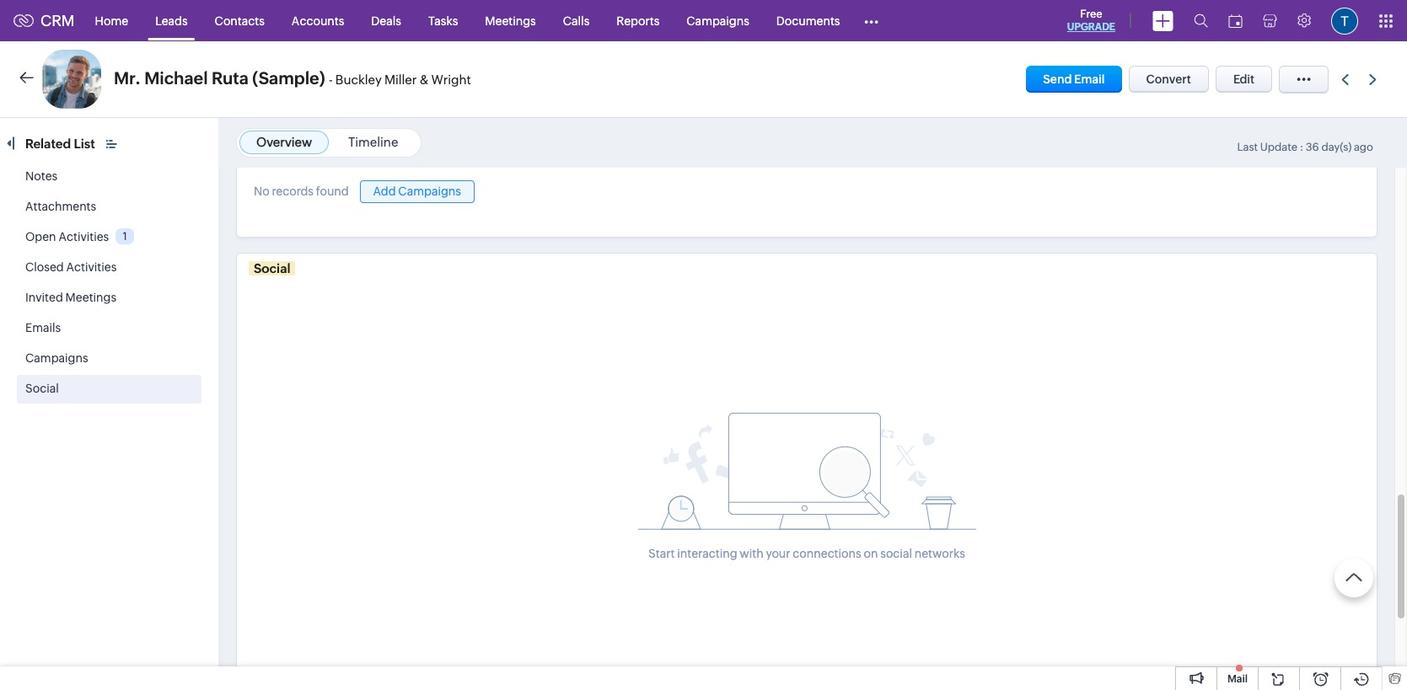 Task type: vqa. For each thing, say whether or not it's contained in the screenshot.
Line
no



Task type: locate. For each thing, give the bounding box(es) containing it.
1 vertical spatial social
[[25, 382, 59, 396]]

open activities link
[[25, 230, 109, 244]]

upgrade
[[1067, 21, 1116, 33]]

records
[[272, 185, 314, 199]]

ago
[[1354, 141, 1374, 153]]

0 horizontal spatial social
[[25, 382, 59, 396]]

send email button
[[1026, 66, 1122, 93]]

activities
[[59, 230, 109, 244], [66, 261, 117, 274]]

2 horizontal spatial campaigns
[[687, 14, 750, 27]]

accounts
[[292, 14, 344, 27]]

activities up invited meetings link
[[66, 261, 117, 274]]

calls
[[563, 14, 590, 27]]

meetings down closed activities 'link'
[[65, 291, 116, 304]]

0 horizontal spatial campaigns link
[[25, 352, 88, 365]]

send
[[1043, 73, 1072, 86]]

campaigns link right "reports"
[[673, 0, 763, 41]]

emails link
[[25, 321, 61, 335]]

campaigns link
[[673, 0, 763, 41], [25, 352, 88, 365]]

1 vertical spatial campaigns link
[[25, 352, 88, 365]]

send email
[[1043, 73, 1105, 86]]

closed activities link
[[25, 261, 117, 274]]

crm
[[40, 12, 75, 30]]

deals link
[[358, 0, 415, 41]]

0 vertical spatial campaigns link
[[673, 0, 763, 41]]

0 vertical spatial campaigns
[[687, 14, 750, 27]]

social down the emails link
[[25, 382, 59, 396]]

emails
[[25, 321, 61, 335]]

activities up closed activities
[[59, 230, 109, 244]]

campaigns down emails
[[25, 352, 88, 365]]

profile element
[[1321, 0, 1369, 41]]

leads
[[155, 14, 188, 27]]

buckley
[[335, 73, 382, 87]]

convert button
[[1129, 66, 1209, 93]]

closed
[[25, 261, 64, 274]]

profile image
[[1332, 7, 1359, 34]]

1 horizontal spatial campaigns link
[[673, 0, 763, 41]]

0 vertical spatial meetings
[[485, 14, 536, 27]]

overview link
[[256, 135, 312, 149]]

0 horizontal spatial campaigns
[[25, 352, 88, 365]]

campaigns link down emails
[[25, 352, 88, 365]]

networks
[[915, 547, 965, 561]]

meetings link
[[472, 0, 550, 41]]

interacting
[[677, 547, 737, 561]]

0 vertical spatial activities
[[59, 230, 109, 244]]

1 horizontal spatial meetings
[[485, 14, 536, 27]]

open
[[25, 230, 56, 244]]

social
[[254, 261, 290, 276], [25, 382, 59, 396]]

accounts link
[[278, 0, 358, 41]]

convert
[[1146, 73, 1191, 86]]

timeline
[[348, 135, 398, 149]]

1 vertical spatial campaigns
[[398, 185, 461, 198]]

meetings left calls
[[485, 14, 536, 27]]

found
[[316, 185, 349, 199]]

mr.
[[114, 68, 141, 88]]

1 vertical spatial activities
[[66, 261, 117, 274]]

:
[[1300, 141, 1304, 153]]

campaigns right add
[[398, 185, 461, 198]]

with
[[740, 547, 764, 561]]

social
[[881, 547, 912, 561]]

tasks link
[[415, 0, 472, 41]]

1 horizontal spatial campaigns
[[398, 185, 461, 198]]

related
[[25, 137, 71, 151]]

social down no
[[254, 261, 290, 276]]

mr. michael ruta (sample) - buckley miller & wright
[[114, 68, 471, 88]]

home link
[[81, 0, 142, 41]]

meetings
[[485, 14, 536, 27], [65, 291, 116, 304]]

0 vertical spatial social
[[254, 261, 290, 276]]

no
[[254, 185, 270, 199]]

tasks
[[428, 14, 458, 27]]

email
[[1075, 73, 1105, 86]]

activities for open activities
[[59, 230, 109, 244]]

(sample)
[[252, 68, 325, 88]]

campaigns
[[687, 14, 750, 27], [398, 185, 461, 198], [25, 352, 88, 365]]

attachments
[[25, 200, 96, 213]]

1 vertical spatial meetings
[[65, 291, 116, 304]]

campaigns right "reports"
[[687, 14, 750, 27]]

documents link
[[763, 0, 854, 41]]



Task type: describe. For each thing, give the bounding box(es) containing it.
next record image
[[1369, 74, 1380, 85]]

2 vertical spatial campaigns
[[25, 352, 88, 365]]

list
[[74, 137, 95, 151]]

connections
[[793, 547, 862, 561]]

-
[[329, 73, 333, 87]]

create menu image
[[1153, 11, 1174, 31]]

notes
[[25, 170, 58, 183]]

on
[[864, 547, 878, 561]]

1
[[123, 230, 127, 243]]

previous record image
[[1342, 74, 1349, 85]]

timeline link
[[348, 135, 398, 149]]

home
[[95, 14, 128, 27]]

wright
[[431, 73, 471, 87]]

free upgrade
[[1067, 8, 1116, 33]]

&
[[419, 73, 429, 87]]

related list
[[25, 137, 98, 151]]

social link
[[25, 382, 59, 396]]

start interacting with your connections on social networks
[[649, 547, 965, 561]]

0 horizontal spatial meetings
[[65, 291, 116, 304]]

leads link
[[142, 0, 201, 41]]

reports link
[[603, 0, 673, 41]]

michael
[[144, 68, 208, 88]]

notes link
[[25, 170, 58, 183]]

edit
[[1234, 73, 1255, 86]]

1 horizontal spatial social
[[254, 261, 290, 276]]

invited meetings link
[[25, 291, 116, 304]]

ruta
[[212, 68, 249, 88]]

documents
[[777, 14, 840, 27]]

mail
[[1228, 674, 1248, 686]]

miller
[[384, 73, 417, 87]]

crm link
[[13, 12, 75, 30]]

search element
[[1184, 0, 1219, 41]]

edit button
[[1216, 66, 1273, 93]]

Other Modules field
[[854, 7, 890, 34]]

calls link
[[550, 0, 603, 41]]

overview
[[256, 135, 312, 149]]

search image
[[1194, 13, 1208, 28]]

open activities
[[25, 230, 109, 244]]

deals
[[371, 14, 401, 27]]

attachments link
[[25, 200, 96, 213]]

no records found
[[254, 185, 349, 199]]

create menu element
[[1143, 0, 1184, 41]]

invited meetings
[[25, 291, 116, 304]]

day(s)
[[1322, 141, 1352, 153]]

contacts link
[[201, 0, 278, 41]]

last update : 36 day(s) ago
[[1237, 141, 1374, 153]]

invited
[[25, 291, 63, 304]]

update
[[1261, 141, 1298, 153]]

activities for closed activities
[[66, 261, 117, 274]]

free
[[1080, 8, 1103, 20]]

closed activities
[[25, 261, 117, 274]]

reports
[[617, 14, 660, 27]]

your
[[766, 547, 791, 561]]

add campaigns
[[373, 185, 461, 198]]

last
[[1237, 141, 1258, 153]]

contacts
[[215, 14, 265, 27]]

calendar image
[[1229, 14, 1243, 27]]

add
[[373, 185, 396, 198]]

36
[[1306, 141, 1320, 153]]

add campaigns link
[[360, 180, 475, 203]]

start
[[649, 547, 675, 561]]



